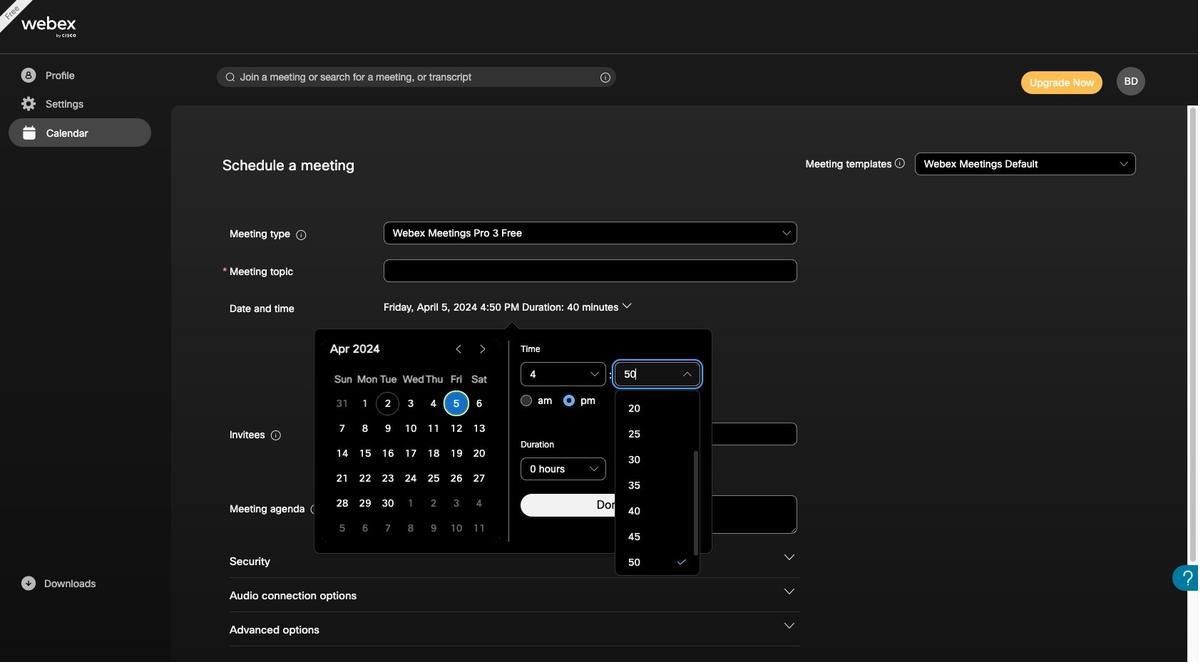 Task type: describe. For each thing, give the bounding box(es) containing it.
3 ng down image from the top
[[785, 621, 795, 631]]

mds people circle_filled image
[[19, 67, 37, 84]]

mds settings_filled image
[[19, 96, 37, 113]]

selected element
[[454, 398, 460, 410]]



Task type: locate. For each thing, give the bounding box(es) containing it.
2 ng down image from the top
[[785, 587, 795, 597]]

Join a meeting or search for a meeting, or transcript text field
[[217, 67, 616, 87]]

cisco webex image
[[21, 17, 107, 38]]

0 vertical spatial ng down image
[[785, 553, 795, 563]]

option group
[[521, 388, 596, 414]]

ng down image
[[785, 553, 795, 563], [785, 587, 795, 597], [785, 621, 795, 631]]

2 vertical spatial ng down image
[[785, 621, 795, 631]]

None field
[[384, 221, 798, 246]]

None text field
[[615, 362, 701, 387], [384, 496, 798, 534], [615, 362, 701, 387], [384, 496, 798, 534]]

application
[[314, 322, 713, 554]]

friday, april 5, 2024 grid
[[331, 367, 491, 542]]

1 ng down image from the top
[[785, 553, 795, 563]]

mds content download_filled image
[[19, 576, 37, 593]]

group
[[223, 295, 1137, 374], [521, 388, 552, 414], [564, 388, 596, 414]]

list box
[[621, 293, 694, 602]]

None text field
[[384, 260, 798, 282], [521, 362, 607, 387], [384, 260, 798, 282], [521, 362, 607, 387]]

arrow image
[[622, 301, 632, 311]]

mds meetings_filled image
[[20, 125, 38, 142]]

1 vertical spatial ng down image
[[785, 587, 795, 597]]

banner
[[0, 0, 1199, 54]]



Task type: vqa. For each thing, say whether or not it's contained in the screenshot.
Advanced options region
no



